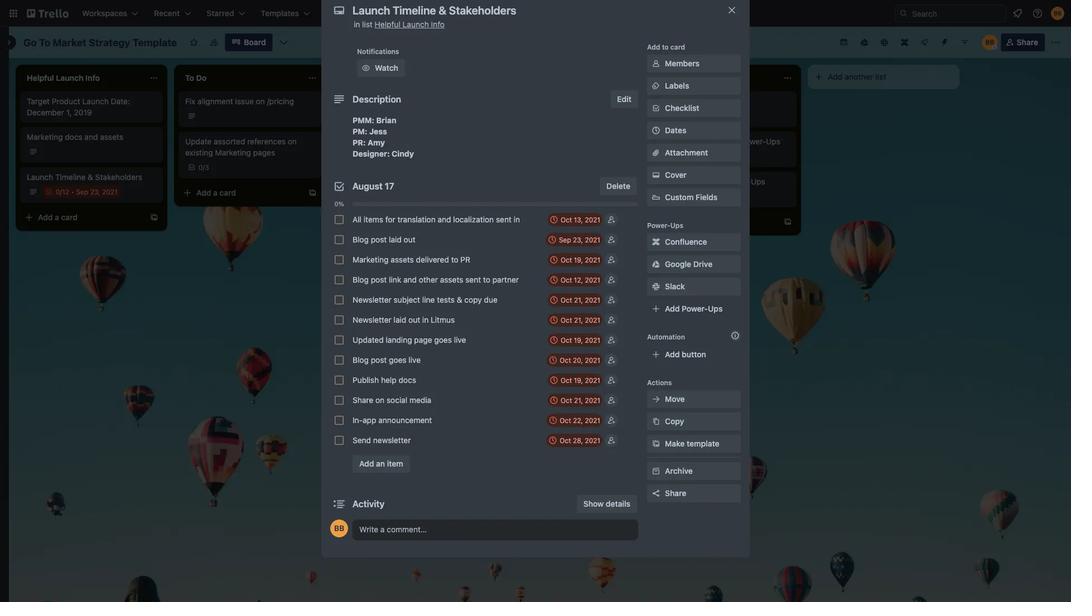 Task type: locate. For each thing, give the bounding box(es) containing it.
0 horizontal spatial bob builder (bobbuilder40) image
[[330, 520, 348, 538]]

3 oct 21, 2021 from the top
[[561, 397, 601, 405]]

sm image inside labels link
[[651, 80, 662, 92]]

2020 up oct 13, 2021 button
[[539, 193, 555, 200]]

in list helpful launch info
[[354, 20, 445, 29]]

2020 inside "checkbox"
[[538, 378, 554, 386]]

1 19, from the top
[[574, 256, 583, 264]]

docs right help
[[399, 376, 416, 385]]

3 oct 19, 2021 button from the top
[[548, 374, 603, 387]]

1 nov from the top
[[674, 112, 687, 120]]

post down items
[[371, 235, 387, 245]]

2 21, from the top
[[574, 317, 583, 324]]

2021 for in
[[585, 317, 601, 324]]

1 jul from the top
[[516, 193, 525, 200]]

1 horizontal spatial share
[[665, 489, 687, 499]]

list right another
[[876, 72, 887, 82]]

Blog post link and other assets sent to partner checkbox
[[335, 276, 344, 285]]

0 vertical spatial oct 19, 2021
[[561, 256, 601, 264]]

card down brian
[[378, 133, 395, 142]]

3 post from the top
[[371, 356, 387, 365]]

marketing docs and assets link
[[27, 132, 156, 143]]

1 blog from the top
[[353, 235, 369, 245]]

members
[[665, 59, 700, 68]]

newsletter laid out in litmus
[[353, 316, 455, 325]]

in-app announcement
[[353, 416, 432, 425]]

sep down oct 13, 2021 button
[[559, 236, 571, 244]]

0 horizontal spatial sent
[[466, 275, 481, 285]]

2021 for live
[[585, 357, 601, 365]]

laid
[[389, 235, 402, 245], [394, 316, 407, 325]]

1 horizontal spatial in
[[423, 316, 429, 325]]

3 oct 19, 2021 from the top
[[561, 377, 601, 385]]

add a card for marketing docs and assets
[[38, 213, 78, 222]]

2021 inside button
[[585, 216, 601, 224]]

Publish help docs checkbox
[[335, 376, 344, 385]]

2 vertical spatial oct 19, 2021 button
[[548, 374, 603, 387]]

2 vertical spatial post
[[371, 356, 387, 365]]

13, up sep 23, 2021
[[574, 216, 583, 224]]

5 sm image from the top
[[651, 259, 662, 270]]

2 blog from the top
[[353, 275, 369, 285]]

sm image for make template
[[651, 439, 662, 450]]

1 oct 21, 2021 button from the top
[[548, 294, 603, 307]]

0 horizontal spatial launch
[[27, 173, 53, 182]]

and
[[85, 133, 98, 142], [438, 215, 451, 224], [404, 275, 417, 285]]

newsletter for newsletter laid out in litmus
[[353, 316, 392, 325]]

0 vertical spatial to
[[662, 43, 669, 51]]

19, for live
[[574, 337, 583, 344]]

1 horizontal spatial share button
[[1002, 33, 1046, 51]]

move link
[[648, 391, 741, 409]]

sent up "copy"
[[466, 275, 481, 285]]

card for add a card button for marketing docs and assets
[[61, 213, 78, 222]]

1 horizontal spatial goes
[[435, 336, 452, 345]]

delete
[[607, 182, 631, 191]]

add a card button down 3
[[179, 184, 304, 202]]

1 sm image from the top
[[651, 58, 662, 69]]

0 vertical spatial oct 21, 2021 button
[[548, 294, 603, 307]]

1 vertical spatial to
[[451, 255, 459, 265]]

sm image left 'copy'
[[651, 416, 662, 428]]

0 horizontal spatial share button
[[648, 485, 741, 503]]

23, inside button
[[573, 236, 583, 244]]

add inside "add power-ups" link
[[665, 305, 680, 314]]

add a card button for update assorted references on existing marketing pages
[[179, 184, 304, 202]]

2020 right 31,
[[538, 378, 554, 386]]

sep 23, 2021 button
[[546, 233, 603, 247]]

1 horizontal spatial to
[[483, 275, 491, 285]]

Search field
[[909, 5, 1007, 22]]

jul inside checkbox
[[516, 193, 525, 200]]

0 / 12 • sep 23, 2021
[[56, 188, 118, 196]]

/ down existing
[[203, 164, 205, 171]]

oct 19, 2021 button for live
[[548, 334, 603, 347]]

13, inside button
[[574, 216, 583, 224]]

2019
[[74, 108, 92, 117]]

1 vertical spatial 19,
[[574, 337, 583, 344]]

sm image left labels
[[651, 80, 662, 92]]

2 horizontal spatial share
[[1017, 38, 1039, 47]]

sm image inside 'make template' link
[[651, 439, 662, 450]]

and right translation
[[438, 215, 451, 224]]

blog post goes live
[[353, 356, 421, 365]]

litmus
[[431, 316, 455, 325]]

sm image down power-ups
[[651, 237, 662, 248]]

9,
[[689, 152, 695, 160]]

0 vertical spatial in
[[354, 20, 360, 29]]

19,
[[574, 256, 583, 264], [574, 337, 583, 344], [574, 377, 583, 385]]

sm image left "checklist"
[[651, 103, 662, 114]]

create button
[[324, 4, 362, 22]]

sm image for cover
[[651, 170, 662, 181]]

2 vertical spatial blog
[[353, 356, 369, 365]]

members link
[[648, 55, 741, 73]]

/ for 3
[[203, 164, 205, 171]]

0
[[199, 164, 203, 171], [56, 188, 60, 196]]

sm image inside copy link
[[651, 416, 662, 428]]

watch button
[[357, 59, 405, 77]]

add a card button up cindy
[[337, 128, 462, 146]]

update
[[185, 137, 212, 146]]

2 19, from the top
[[574, 337, 583, 344]]

1 horizontal spatial docs
[[399, 376, 416, 385]]

info
[[431, 20, 445, 29]]

marketing down the blog post laid out
[[353, 255, 389, 265]]

blog for blog post link and other assets sent to partner
[[353, 275, 369, 285]]

training
[[699, 137, 728, 146], [682, 177, 711, 186]]

launch
[[403, 20, 429, 29], [82, 97, 109, 106], [27, 173, 53, 182]]

sm image left archive
[[651, 466, 662, 477]]

0 vertical spatial training
[[699, 137, 728, 146]]

2020 down the doc at the top right of page
[[700, 112, 716, 120]]

3 19, from the top
[[574, 377, 583, 385]]

sm image for labels
[[651, 80, 662, 92]]

14,
[[689, 193, 698, 200]]

2021
[[102, 188, 118, 196], [585, 216, 601, 224], [585, 236, 601, 244], [585, 256, 601, 264], [585, 276, 601, 284], [585, 296, 601, 304], [585, 317, 601, 324], [585, 337, 601, 344], [585, 357, 601, 365], [585, 377, 601, 385], [585, 397, 601, 405], [585, 417, 601, 425], [585, 437, 601, 445]]

1 vertical spatial docs
[[399, 376, 416, 385]]

in left litmus
[[423, 316, 429, 325]]

1 vertical spatial oct 19, 2021 button
[[548, 334, 603, 347]]

Nov 13, 2020 checkbox
[[661, 109, 719, 123]]

template
[[133, 36, 177, 48]]

sm image for google drive
[[651, 259, 662, 270]]

sales
[[661, 177, 680, 186]]

oct 21, 2021 button for &
[[548, 294, 603, 307]]

marketing for marketing docs and assets
[[27, 133, 63, 142]]

sent right localization
[[496, 215, 512, 224]]

jul inside "checkbox"
[[516, 378, 525, 386]]

1 horizontal spatial &
[[457, 296, 463, 305]]

1 vertical spatial nov
[[674, 152, 687, 160]]

power- up confluence
[[648, 222, 671, 229]]

marketing for marketing training on power-ups
[[661, 137, 697, 146]]

8 sm image from the top
[[651, 439, 662, 450]]

sm image inside members link
[[651, 58, 662, 69]]

landing
[[386, 336, 412, 345]]

in down create
[[354, 20, 360, 29]]

19, for pr
[[574, 256, 583, 264]]

0 vertical spatial sent
[[496, 215, 512, 224]]

share down archive
[[665, 489, 687, 499]]

1 vertical spatial assets
[[391, 255, 414, 265]]

marketing inside the august 17 group
[[353, 255, 389, 265]]

sm image left watch
[[361, 63, 372, 74]]

on down messaging doc link on the top of page
[[730, 137, 739, 146]]

add an item button
[[353, 456, 410, 473]]

0 vertical spatial nov
[[674, 112, 687, 120]]

launch left info
[[403, 20, 429, 29]]

1 horizontal spatial launch
[[82, 97, 109, 106]]

1 vertical spatial oct 19, 2021
[[561, 337, 601, 344]]

show details link
[[577, 496, 638, 514]]

2020 right 9,
[[697, 152, 713, 160]]

sm image left the google
[[651, 259, 662, 270]]

a down 0 / 12 • sep 23, 2021
[[55, 213, 59, 222]]

2020 for marketing
[[697, 152, 713, 160]]

2 sm image from the top
[[651, 103, 662, 114]]

august 17 group
[[330, 210, 639, 451]]

2 vertical spatial newsletter
[[524, 363, 563, 372]]

0 vertical spatial sep
[[76, 188, 88, 196]]

1 oct 19, 2021 button from the top
[[548, 253, 603, 267]]

2 vertical spatial 21,
[[574, 397, 583, 405]]

create from template… image
[[308, 189, 317, 198], [150, 213, 159, 222], [784, 218, 793, 227]]

sm image down add to card
[[651, 58, 662, 69]]

power- right on
[[726, 177, 751, 186]]

amy
[[368, 138, 385, 147]]

launch up 2019
[[82, 97, 109, 106]]

share for topmost share button
[[1017, 38, 1039, 47]]

goes down "landing"
[[389, 356, 407, 365]]

nov 14, 2020
[[674, 193, 716, 200]]

3 sm image from the top
[[651, 170, 662, 181]]

laid down for
[[389, 235, 402, 245]]

/ left •
[[60, 188, 62, 196]]

live
[[454, 336, 466, 345], [409, 356, 421, 365]]

2020
[[700, 112, 716, 120], [697, 152, 713, 160], [539, 193, 555, 200], [700, 193, 716, 200], [538, 378, 554, 386]]

sm image for copy
[[651, 416, 662, 428]]

2020 for sales
[[700, 193, 716, 200]]

0 vertical spatial /
[[203, 164, 205, 171]]

21, for &
[[574, 296, 583, 304]]

slack
[[665, 282, 685, 291]]

for
[[386, 215, 396, 224]]

blog up publish
[[353, 356, 369, 365]]

oct 19, 2021 button down email newsletter link at the bottom of the page
[[548, 374, 603, 387]]

2 oct 19, 2021 from the top
[[561, 337, 601, 344]]

live down litmus
[[454, 336, 466, 345]]

oct 19, 2021 up oct 12, 2021
[[561, 256, 601, 264]]

0 vertical spatial newsletter
[[353, 296, 392, 305]]

newsletter down 'link'
[[353, 296, 392, 305]]

on right references
[[288, 137, 297, 146]]

launch inside 'link'
[[27, 173, 53, 182]]

link
[[389, 275, 402, 285]]

nov for marketing
[[674, 152, 687, 160]]

workspace visible image
[[210, 38, 219, 47]]

post left 'link'
[[371, 275, 387, 285]]

a down update assorted references on existing marketing pages
[[213, 188, 218, 198]]

checklist link
[[648, 99, 741, 117]]

sm image
[[361, 63, 372, 74], [651, 80, 662, 92], [651, 281, 662, 293], [651, 466, 662, 477]]

0 vertical spatial 21,
[[574, 296, 583, 304]]

share down publish
[[353, 396, 374, 405]]

oct inside button
[[561, 216, 572, 224]]

1 oct 21, 2021 from the top
[[561, 296, 601, 304]]

2 horizontal spatial assets
[[440, 275, 464, 285]]

target
[[27, 97, 50, 106]]

2 vertical spatial share
[[665, 489, 687, 499]]

1 horizontal spatial sent
[[496, 215, 512, 224]]

sm image left make
[[651, 439, 662, 450]]

In-app announcement checkbox
[[335, 416, 344, 425]]

bob builder (bobbuilder40) image
[[1052, 7, 1065, 20], [983, 35, 999, 50], [330, 520, 348, 538]]

share for bottommost share button
[[665, 489, 687, 499]]

0 vertical spatial blog
[[353, 235, 369, 245]]

docs down 1,
[[65, 133, 82, 142]]

share button down archive link
[[648, 485, 741, 503]]

/ for 12
[[60, 188, 62, 196]]

create
[[330, 9, 355, 18]]

23, for jul 23, 2020
[[527, 193, 537, 200]]

power- down messaging doc link on the top of page
[[741, 137, 767, 146]]

card down update assorted references on existing marketing pages
[[220, 188, 236, 198]]

and right 'link'
[[404, 275, 417, 285]]

1 21, from the top
[[574, 296, 583, 304]]

2 post from the top
[[371, 275, 387, 285]]

oct 21, 2021 for litmus
[[561, 317, 601, 324]]

training up nov 14, 2020
[[682, 177, 711, 186]]

31,
[[527, 378, 536, 386]]

nov left 9,
[[674, 152, 687, 160]]

0 vertical spatial 13,
[[689, 112, 698, 120]]

post up publish help docs
[[371, 356, 387, 365]]

13, inside checkbox
[[689, 112, 698, 120]]

gather customer quotes/testimonials link
[[344, 96, 473, 118]]

marketing inside update assorted references on existing marketing pages
[[215, 148, 251, 157]]

oct 19, 2021 button for pr
[[548, 253, 603, 267]]

share
[[1017, 38, 1039, 47], [353, 396, 374, 405], [665, 489, 687, 499]]

0 vertical spatial list
[[362, 20, 373, 29]]

1 post from the top
[[371, 235, 387, 245]]

a up confluence
[[689, 217, 693, 227]]

1 horizontal spatial 23,
[[527, 193, 537, 200]]

primary element
[[0, 0, 1072, 27]]

1 vertical spatial /
[[60, 188, 62, 196]]

post for laid
[[371, 235, 387, 245]]

nov down messaging
[[674, 112, 687, 120]]

messaging doc
[[661, 97, 716, 106]]

to up members at top right
[[662, 43, 669, 51]]

sep right •
[[76, 188, 88, 196]]

add a card button down fields at the right of page
[[654, 213, 779, 231]]

marketing down december
[[27, 133, 63, 142]]

2 vertical spatial launch
[[27, 173, 53, 182]]

19, up the "20,"
[[574, 337, 583, 344]]

marketing
[[27, 133, 63, 142], [661, 137, 697, 146], [215, 148, 251, 157], [353, 255, 389, 265]]

0 vertical spatial oct 21, 2021
[[561, 296, 601, 304]]

out
[[404, 235, 416, 245], [409, 316, 420, 325]]

2 horizontal spatial in
[[514, 215, 520, 224]]

launch left timeline
[[27, 173, 53, 182]]

0 vertical spatial bob builder (bobbuilder40) image
[[1052, 7, 1065, 20]]

all items for translation and localization sent in
[[353, 215, 520, 224]]

Newsletter laid out in Litmus checkbox
[[335, 316, 344, 325]]

2 oct 19, 2021 button from the top
[[548, 334, 603, 347]]

oct 22, 2021
[[560, 417, 601, 425]]

custom fields
[[665, 193, 718, 202]]

0 vertical spatial share
[[1017, 38, 1039, 47]]

description
[[353, 94, 401, 105]]

7 sm image from the top
[[651, 416, 662, 428]]

2021 for translation
[[585, 216, 601, 224]]

0 horizontal spatial 0
[[56, 188, 60, 196]]

1 vertical spatial sep
[[559, 236, 571, 244]]

copy
[[465, 296, 482, 305]]

1 oct 19, 2021 from the top
[[561, 256, 601, 264]]

/pricing
[[267, 97, 294, 106]]

oct 21, 2021
[[561, 296, 601, 304], [561, 317, 601, 324], [561, 397, 601, 405]]

& left "copy"
[[457, 296, 463, 305]]

1 vertical spatial oct 21, 2021 button
[[548, 314, 603, 327]]

1 vertical spatial sent
[[466, 275, 481, 285]]

1 vertical spatial share
[[353, 396, 374, 405]]

training for marketing
[[699, 137, 728, 146]]

19, up 12,
[[574, 256, 583, 264]]

fields
[[696, 193, 718, 202]]

Updated landing page goes live checkbox
[[335, 336, 344, 345]]

to
[[39, 36, 50, 48]]

newsletter inside email newsletter link
[[524, 363, 563, 372]]

a for update assorted references on existing marketing pages
[[213, 188, 218, 198]]

0 horizontal spatial goes
[[389, 356, 407, 365]]

0 vertical spatial share button
[[1002, 33, 1046, 51]]

in down jul 23, 2020 checkbox
[[514, 215, 520, 224]]

0 horizontal spatial docs
[[65, 133, 82, 142]]

0 notifications image
[[1012, 7, 1025, 20]]

list inside button
[[876, 72, 887, 82]]

power ups image
[[921, 38, 930, 47]]

1
[[589, 378, 592, 386]]

0 horizontal spatial sep
[[76, 188, 88, 196]]

1 vertical spatial training
[[682, 177, 711, 186]]

sm image
[[651, 58, 662, 69], [651, 103, 662, 114], [651, 170, 662, 181], [651, 237, 662, 248], [651, 259, 662, 270], [651, 394, 662, 405], [651, 416, 662, 428], [651, 439, 662, 450]]

move
[[665, 395, 685, 404]]

2 horizontal spatial create from template… image
[[784, 218, 793, 227]]

0 left 12
[[56, 188, 60, 196]]

1 vertical spatial blog
[[353, 275, 369, 285]]

to left "pr"
[[451, 255, 459, 265]]

2 nov from the top
[[674, 152, 687, 160]]

0 horizontal spatial 23,
[[90, 188, 100, 196]]

blog for blog post goes live
[[353, 356, 369, 365]]

sm image inside archive link
[[651, 466, 662, 477]]

Send newsletter checkbox
[[335, 437, 344, 445]]

2 vertical spatial assets
[[440, 275, 464, 285]]

add button button
[[648, 346, 741, 364]]

card for add a card button above cindy
[[378, 133, 395, 142]]

email
[[502, 363, 522, 372]]

23, for sep 23, 2021
[[573, 236, 583, 244]]

2 oct 21, 2021 button from the top
[[548, 314, 603, 327]]

0 horizontal spatial &
[[88, 173, 93, 182]]

add inside add an item button
[[360, 460, 374, 469]]

strategy
[[89, 36, 130, 48]]

marketing down 'assorted'
[[215, 148, 251, 157]]

sm image inside move link
[[651, 394, 662, 405]]

marketing down dates
[[661, 137, 697, 146]]

to left partner
[[483, 275, 491, 285]]

post
[[371, 235, 387, 245], [371, 275, 387, 285], [371, 356, 387, 365]]

live down updated landing page goes live
[[409, 356, 421, 365]]

1 vertical spatial oct 21, 2021
[[561, 317, 601, 324]]

goes right page on the left bottom of page
[[435, 336, 452, 345]]

list left helpful
[[362, 20, 373, 29]]

update assorted references on existing marketing pages link
[[185, 136, 315, 159]]

sm image for watch
[[361, 63, 372, 74]]

laid up "landing"
[[394, 316, 407, 325]]

make template
[[665, 440, 720, 449]]

sm image for slack
[[651, 281, 662, 293]]

13, for nov
[[689, 112, 698, 120]]

add a card for update assorted references on existing marketing pages
[[197, 188, 236, 198]]

sm image left the slack
[[651, 281, 662, 293]]

add a card button down 0 / 12 • sep 23, 2021
[[20, 209, 145, 227]]

and down 2019
[[85, 133, 98, 142]]

Newsletter subject line tests & copy due checkbox
[[335, 296, 344, 305]]

oct 19, 2021 button up oct 12, 2021 button
[[548, 253, 603, 267]]

card down jul 31, 2020 at the bottom of the page
[[537, 403, 553, 412]]

0 left 3
[[199, 164, 203, 171]]

marketing for marketing assets delivered to pr
[[353, 255, 389, 265]]

blog right blog post link and other assets sent to partner checkbox
[[353, 275, 369, 285]]

3 nov from the top
[[674, 193, 687, 200]]

sm image down actions
[[651, 394, 662, 405]]

list
[[362, 20, 373, 29], [876, 72, 887, 82]]

cover
[[665, 171, 687, 180]]

1 vertical spatial post
[[371, 275, 387, 285]]

newsletter up jul 31, 2020 at the bottom of the page
[[524, 363, 563, 372]]

1 vertical spatial newsletter
[[353, 316, 392, 325]]

2 horizontal spatial 23,
[[573, 236, 583, 244]]

board link
[[225, 33, 273, 51]]

jul 23, 2020
[[516, 193, 555, 200]]

0 horizontal spatial /
[[60, 188, 62, 196]]

2021 for and
[[585, 276, 601, 284]]

2 jul from the top
[[516, 378, 525, 386]]

an
[[376, 460, 385, 469]]

2 vertical spatial oct 21, 2021
[[561, 397, 601, 405]]

newsletter up updated
[[353, 316, 392, 325]]

1 horizontal spatial and
[[404, 275, 417, 285]]

pages
[[253, 148, 275, 157]]

1 vertical spatial live
[[409, 356, 421, 365]]

1 horizontal spatial list
[[876, 72, 887, 82]]

0 vertical spatial oct 19, 2021 button
[[548, 253, 603, 267]]

oct 19, 2021 down email newsletter link at the bottom of the page
[[561, 377, 601, 385]]

media
[[410, 396, 432, 405]]

0 vertical spatial assets
[[100, 133, 123, 142]]

2 horizontal spatial and
[[438, 215, 451, 224]]

2 vertical spatial oct 19, 2021
[[561, 377, 601, 385]]

23, inside checkbox
[[527, 193, 537, 200]]

& up 0 / 12 • sep 23, 2021
[[88, 173, 93, 182]]

None text field
[[347, 0, 716, 20]]

2 oct 21, 2021 from the top
[[561, 317, 601, 324]]

oct 19, 2021 button up oct 20, 2021 button
[[548, 334, 603, 347]]

marketing docs and assets
[[27, 133, 123, 142]]

card for add a card button associated with marketing training on power-ups
[[695, 217, 712, 227]]

out up marketing assets delivered to pr
[[404, 235, 416, 245]]

1 vertical spatial laid
[[394, 316, 407, 325]]

Nov 14, 2020 checkbox
[[661, 190, 720, 203]]

2 vertical spatial nov
[[674, 193, 687, 200]]

2 horizontal spatial launch
[[403, 20, 429, 29]]

sm image for checklist
[[651, 103, 662, 114]]

out up updated landing page goes live
[[409, 316, 420, 325]]

1 vertical spatial 0
[[56, 188, 60, 196]]

sm image inside checklist link
[[651, 103, 662, 114]]

marketing training on power-ups
[[661, 137, 781, 146]]

nov left 14, in the top right of the page
[[674, 193, 687, 200]]

sm image inside cover link
[[651, 170, 662, 181]]

show details
[[584, 500, 631, 509]]

marketing training on power-ups link
[[661, 136, 790, 147]]

1 vertical spatial 21,
[[574, 317, 583, 324]]

training up nov 9, 2020
[[699, 137, 728, 146]]

assets up tests
[[440, 275, 464, 285]]

assets down target product launch date: december 1, 2019 link
[[100, 133, 123, 142]]

card down fields at the right of page
[[695, 217, 712, 227]]

2020 right 14, in the top right of the page
[[700, 193, 716, 200]]

1 horizontal spatial 13,
[[689, 112, 698, 120]]

sm image for confluence
[[651, 237, 662, 248]]

create from template… image for marketing docs and assets
[[150, 213, 159, 222]]

power- down the slack
[[682, 305, 708, 314]]

sm image inside watch button
[[361, 63, 372, 74]]

3
[[205, 164, 209, 171]]

3 blog from the top
[[353, 356, 369, 365]]

sep inside sep 23, 2021 button
[[559, 236, 571, 244]]

oct for in
[[561, 317, 573, 324]]

4 sm image from the top
[[651, 237, 662, 248]]

1 horizontal spatial /
[[203, 164, 205, 171]]

6 sm image from the top
[[651, 394, 662, 405]]

0 horizontal spatial share
[[353, 396, 374, 405]]

launch timeline & stakeholders link
[[27, 172, 156, 183]]

share button
[[1002, 33, 1046, 51], [648, 485, 741, 503]]

oct for and
[[561, 276, 572, 284]]

0 vertical spatial &
[[88, 173, 93, 182]]



Task type: describe. For each thing, give the bounding box(es) containing it.
0 horizontal spatial assets
[[100, 133, 123, 142]]

cover link
[[648, 166, 741, 184]]

1 vertical spatial and
[[438, 215, 451, 224]]

go to market strategy template
[[23, 36, 177, 48]]

translation
[[398, 215, 436, 224]]

jul 31, 2020
[[516, 378, 554, 386]]

details
[[606, 500, 631, 509]]

1 horizontal spatial assets
[[391, 255, 414, 265]]

show menu image
[[1051, 37, 1062, 48]]

Share on social media checkbox
[[335, 396, 344, 405]]

docs inside the august 17 group
[[399, 376, 416, 385]]

copy link
[[648, 413, 741, 431]]

jess
[[370, 127, 387, 136]]

star or unstar board image
[[189, 38, 198, 47]]

add a card button up 22,
[[496, 399, 621, 416]]

fix alignment issue on /pricing link
[[185, 96, 315, 107]]

custom
[[665, 193, 694, 202]]

search image
[[900, 9, 909, 18]]

subject
[[394, 296, 420, 305]]

2021 for tests
[[585, 296, 601, 304]]

email newsletter
[[502, 363, 563, 372]]

share on social media
[[353, 396, 432, 405]]

august
[[353, 181, 383, 192]]

localization
[[454, 215, 494, 224]]

0 horizontal spatial in
[[354, 20, 360, 29]]

2 vertical spatial bob builder (bobbuilder40) image
[[330, 520, 348, 538]]

existing
[[185, 148, 213, 157]]

13, for oct
[[574, 216, 583, 224]]

open information menu image
[[1033, 8, 1044, 19]]

oct 28, 2021
[[560, 437, 601, 445]]

17
[[385, 181, 394, 192]]

on inside update assorted references on existing marketing pages
[[288, 137, 297, 146]]

add an item
[[360, 460, 403, 469]]

messaging
[[661, 97, 700, 106]]

due
[[484, 296, 498, 305]]

pm:
[[353, 127, 368, 136]]

0 vertical spatial launch
[[403, 20, 429, 29]]

1 vertical spatial in
[[514, 215, 520, 224]]

0%
[[335, 201, 344, 208]]

0 for 0 / 3
[[199, 164, 203, 171]]

calendar power-up image
[[840, 37, 849, 46]]

on inside the august 17 group
[[376, 396, 385, 405]]

0 vertical spatial laid
[[389, 235, 402, 245]]

oct for translation
[[561, 216, 572, 224]]

edit button
[[611, 90, 639, 108]]

show
[[584, 500, 604, 509]]

oct 19, 2021 for live
[[561, 337, 601, 344]]

Blog post laid out checkbox
[[335, 236, 344, 245]]

3 oct 21, 2021 button from the top
[[548, 394, 603, 408]]

0 vertical spatial and
[[85, 133, 98, 142]]

oct for media
[[561, 397, 573, 405]]

post for goes
[[371, 356, 387, 365]]

Jul 31, 2020 checkbox
[[502, 375, 558, 389]]

1 vertical spatial out
[[409, 316, 420, 325]]

jul for jul 31, 2020
[[516, 378, 525, 386]]

email newsletter link
[[502, 362, 632, 373]]

2020 for messaging
[[700, 112, 716, 120]]

1 horizontal spatial bob builder (bobbuilder40) image
[[983, 35, 999, 50]]

archive
[[665, 467, 693, 476]]

google
[[665, 260, 692, 269]]

oct for live
[[560, 357, 571, 365]]

brian
[[377, 116, 397, 125]]

Jul 23, 2020 checkbox
[[502, 190, 559, 203]]

copy
[[665, 417, 685, 426]]

line
[[423, 296, 435, 305]]

2021 for goes
[[585, 337, 601, 344]]

oct 21, 2021 for &
[[561, 296, 601, 304]]

stakeholders
[[95, 173, 142, 182]]

add another list
[[828, 72, 887, 82]]

oct for goes
[[561, 337, 572, 344]]

sm image for move
[[651, 394, 662, 405]]

oct 19, 2021 for pr
[[561, 256, 601, 264]]

training for sales
[[682, 177, 711, 186]]

confluence
[[665, 238, 708, 247]]

oct 21, 2021 button for litmus
[[548, 314, 603, 327]]

add a card button for marketing docs and assets
[[20, 209, 145, 227]]

0 horizontal spatial to
[[451, 255, 459, 265]]

add power-ups link
[[648, 300, 741, 318]]

a for marketing training on power-ups
[[689, 217, 693, 227]]

attachment button
[[648, 144, 741, 162]]

& inside the august 17 group
[[457, 296, 463, 305]]

fix
[[185, 97, 196, 106]]

add inside add button button
[[665, 350, 680, 360]]

oct 20, 2021 button
[[547, 354, 603, 367]]

edit
[[618, 95, 632, 104]]

gather customer quotes/testimonials
[[344, 97, 414, 117]]

Marketing assets delivered to PR checkbox
[[335, 256, 344, 265]]

page
[[414, 336, 432, 345]]

google drive
[[665, 260, 713, 269]]

other
[[419, 275, 438, 285]]

attachment
[[665, 148, 709, 157]]

0 vertical spatial out
[[404, 235, 416, 245]]

oct 28, 2021 button
[[547, 434, 603, 448]]

0 vertical spatial docs
[[65, 133, 82, 142]]

newsletter subject line tests & copy due
[[353, 296, 498, 305]]

updated
[[353, 336, 384, 345]]

28,
[[573, 437, 583, 445]]

sent for to
[[466, 275, 481, 285]]

2 vertical spatial and
[[404, 275, 417, 285]]

oct 13, 2021 button
[[548, 213, 603, 227]]

partner
[[493, 275, 519, 285]]

21, for litmus
[[574, 317, 583, 324]]

jul for jul 23, 2020
[[516, 193, 525, 200]]

customize views image
[[278, 37, 290, 48]]

gather
[[344, 97, 368, 106]]

& inside launch timeline & stakeholders 'link'
[[88, 173, 93, 182]]

archive link
[[648, 463, 741, 481]]

All items for translation and localization sent in checkbox
[[335, 215, 344, 224]]

on right issue
[[256, 97, 265, 106]]

12,
[[574, 276, 583, 284]]

0 horizontal spatial list
[[362, 20, 373, 29]]

add a card for marketing training on power-ups
[[672, 217, 712, 227]]

switch to… image
[[8, 8, 19, 19]]

go
[[23, 36, 37, 48]]

a for marketing docs and assets
[[55, 213, 59, 222]]

2 vertical spatial in
[[423, 316, 429, 325]]

item
[[387, 460, 403, 469]]

oct for tests
[[561, 296, 573, 304]]

card for add a card button corresponding to update assorted references on existing marketing pages
[[220, 188, 236, 198]]

post for link
[[371, 275, 387, 285]]

sent for in
[[496, 215, 512, 224]]

references
[[247, 137, 286, 146]]

notifications
[[357, 47, 399, 55]]

2021 for out
[[585, 236, 601, 244]]

send
[[353, 436, 371, 445]]

assorted
[[214, 137, 245, 146]]

sm image for members
[[651, 58, 662, 69]]

add inside add another list button
[[828, 72, 843, 82]]

labels link
[[648, 77, 741, 95]]

add a card button for marketing training on power-ups
[[654, 213, 779, 231]]

publish help docs
[[353, 376, 416, 385]]

Blog post goes live checkbox
[[335, 356, 344, 365]]

blog post laid out
[[353, 235, 416, 245]]

a right pm:
[[372, 133, 376, 142]]

3 21, from the top
[[574, 397, 583, 405]]

newsletter
[[373, 436, 411, 445]]

0 for 0 / 12 • sep 23, 2021
[[56, 188, 60, 196]]

pr
[[461, 255, 471, 265]]

0 horizontal spatial live
[[409, 356, 421, 365]]

0 vertical spatial goes
[[435, 336, 452, 345]]

0 vertical spatial live
[[454, 336, 466, 345]]

nov for messaging
[[674, 112, 687, 120]]

2 horizontal spatial to
[[662, 43, 669, 51]]

12
[[62, 188, 69, 196]]

oct 13, 2021
[[561, 216, 601, 224]]

1 vertical spatial share button
[[648, 485, 741, 503]]

Nov 9, 2020 checkbox
[[661, 150, 716, 163]]

pmm: brian pm: jess pr: amy designer: cindy
[[353, 116, 414, 159]]

0 / 3
[[199, 164, 209, 171]]

timeline
[[55, 173, 86, 182]]

a down 31,
[[530, 403, 535, 412]]

2 horizontal spatial bob builder (bobbuilder40) image
[[1052, 7, 1065, 20]]

create from template… image for marketing training on power-ups
[[784, 218, 793, 227]]

create from template… image for update assorted references on existing marketing pages
[[308, 189, 317, 198]]

Board name text field
[[18, 33, 183, 51]]

issue
[[235, 97, 254, 106]]

helpful launch info link
[[375, 20, 445, 29]]

launch timeline & stakeholders
[[27, 173, 142, 182]]

add to card
[[648, 43, 686, 51]]

cindy
[[392, 149, 414, 159]]

drive
[[694, 260, 713, 269]]

newsletter for newsletter subject line tests & copy due
[[353, 296, 392, 305]]

2021 for to
[[585, 256, 601, 264]]

nov for sales
[[674, 193, 687, 200]]

oct for to
[[561, 256, 572, 264]]

in-
[[353, 416, 363, 425]]

button
[[682, 350, 707, 360]]

blog for blog post laid out
[[353, 235, 369, 245]]

2021 for media
[[585, 397, 601, 405]]

share inside the august 17 group
[[353, 396, 374, 405]]

card up members at top right
[[671, 43, 686, 51]]

add another list button
[[808, 65, 960, 89]]

20,
[[573, 357, 583, 365]]

1 vertical spatial goes
[[389, 356, 407, 365]]

pr:
[[353, 138, 366, 147]]

Write a comment text field
[[353, 520, 639, 540]]

launch inside target product launch date: december 1, 2019
[[82, 97, 109, 106]]

sep 23, 2021
[[559, 236, 601, 244]]

send newsletter
[[353, 436, 411, 445]]

template
[[687, 440, 720, 449]]

product
[[52, 97, 80, 106]]

doc
[[702, 97, 716, 106]]

update assorted references on existing marketing pages
[[185, 137, 297, 157]]

sm image for archive
[[651, 466, 662, 477]]



Task type: vqa. For each thing, say whether or not it's contained in the screenshot.
the right Share button
yes



